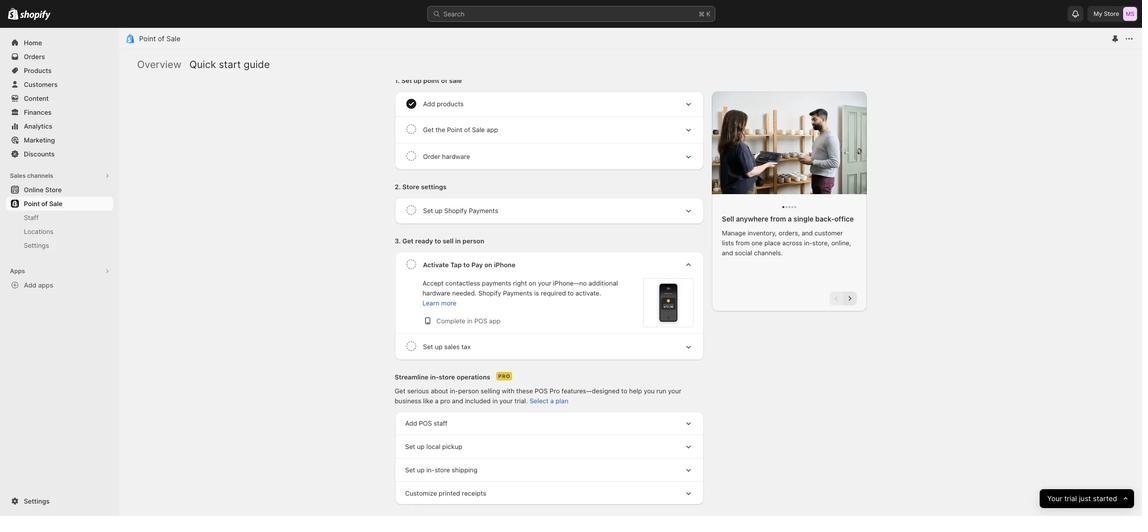Task type: describe. For each thing, give the bounding box(es) containing it.
quick
[[189, 59, 216, 71]]

point inside 'link'
[[24, 200, 40, 208]]

my store image
[[1124, 7, 1138, 21]]

⌘
[[699, 10, 705, 18]]

sales channels button
[[6, 169, 113, 183]]

store for online store
[[45, 186, 62, 194]]

your trial just started button
[[1040, 490, 1135, 509]]

locations link
[[6, 225, 113, 239]]

2 settings from the top
[[24, 498, 50, 506]]

apps
[[10, 267, 25, 275]]

1 vertical spatial point of sale link
[[6, 197, 113, 211]]

staff link
[[6, 211, 113, 225]]

just
[[1080, 494, 1092, 503]]

overview
[[137, 59, 182, 71]]

online
[[24, 186, 44, 194]]

1 settings from the top
[[24, 242, 49, 250]]

1 horizontal spatial sale
[[167, 34, 181, 43]]

store for my store
[[1105, 10, 1120, 17]]

of inside 'link'
[[41, 200, 48, 208]]

2 settings link from the top
[[6, 495, 113, 509]]

guide
[[244, 59, 270, 71]]

marketing
[[24, 136, 55, 144]]

shopify image
[[20, 10, 51, 20]]

1 horizontal spatial point of sale link
[[139, 34, 181, 43]]

my store
[[1094, 10, 1120, 17]]

products link
[[6, 64, 113, 78]]

home link
[[6, 36, 113, 50]]

quick start guide
[[189, 59, 270, 71]]

customers
[[24, 81, 58, 88]]

locations
[[24, 228, 54, 236]]

k
[[707, 10, 711, 18]]

icon for point of sale image
[[125, 34, 135, 44]]

analytics
[[24, 122, 52, 130]]

sales
[[10, 172, 26, 179]]

content
[[24, 94, 49, 102]]

orders link
[[6, 50, 113, 64]]



Task type: locate. For each thing, give the bounding box(es) containing it.
settings
[[24, 242, 49, 250], [24, 498, 50, 506]]

0 vertical spatial point of sale
[[139, 34, 181, 43]]

0 horizontal spatial store
[[45, 186, 62, 194]]

0 horizontal spatial point of sale link
[[6, 197, 113, 211]]

point of sale link up the overview
[[139, 34, 181, 43]]

marketing link
[[6, 133, 113, 147]]

products
[[24, 67, 52, 75]]

online store link
[[6, 183, 113, 197]]

1 vertical spatial store
[[45, 186, 62, 194]]

1 vertical spatial of
[[41, 200, 48, 208]]

0 horizontal spatial sale
[[49, 200, 62, 208]]

1 horizontal spatial point of sale
[[139, 34, 181, 43]]

1 vertical spatial point
[[24, 200, 40, 208]]

your trial just started
[[1048, 494, 1118, 503]]

apps button
[[6, 264, 113, 278]]

0 vertical spatial settings
[[24, 242, 49, 250]]

your
[[1048, 494, 1063, 503]]

0 vertical spatial point of sale link
[[139, 34, 181, 43]]

1 vertical spatial settings
[[24, 498, 50, 506]]

0 horizontal spatial point of sale
[[24, 200, 62, 208]]

of up the overview
[[158, 34, 165, 43]]

0 vertical spatial settings link
[[6, 239, 113, 253]]

0 vertical spatial store
[[1105, 10, 1120, 17]]

my
[[1094, 10, 1103, 17]]

overview button
[[137, 59, 182, 71]]

point of sale link
[[139, 34, 181, 43], [6, 197, 113, 211]]

sale up the overview
[[167, 34, 181, 43]]

of down online store
[[41, 200, 48, 208]]

store inside the online store link
[[45, 186, 62, 194]]

start
[[219, 59, 241, 71]]

search
[[444, 10, 465, 18]]

orders
[[24, 53, 45, 61]]

1 horizontal spatial store
[[1105, 10, 1120, 17]]

finances link
[[6, 105, 113, 119]]

1 settings link from the top
[[6, 239, 113, 253]]

sales channels
[[10, 172, 53, 179]]

0 horizontal spatial of
[[41, 200, 48, 208]]

staff
[[24, 214, 39, 222]]

customers link
[[6, 78, 113, 91]]

content link
[[6, 91, 113, 105]]

point of sale up the overview
[[139, 34, 181, 43]]

finances
[[24, 108, 52, 116]]

analytics link
[[6, 119, 113, 133]]

0 vertical spatial sale
[[167, 34, 181, 43]]

discounts
[[24, 150, 55, 158]]

shopify image
[[8, 8, 19, 20]]

point of sale link down online store
[[6, 197, 113, 211]]

sale inside 'link'
[[49, 200, 62, 208]]

store right the my
[[1105, 10, 1120, 17]]

online store button
[[0, 183, 119, 197]]

started
[[1094, 494, 1118, 503]]

point right icon for point of sale
[[139, 34, 156, 43]]

point up staff
[[24, 200, 40, 208]]

discounts link
[[6, 147, 113, 161]]

home
[[24, 39, 42, 47]]

0 horizontal spatial point
[[24, 200, 40, 208]]

of
[[158, 34, 165, 43], [41, 200, 48, 208]]

0 vertical spatial of
[[158, 34, 165, 43]]

sale
[[167, 34, 181, 43], [49, 200, 62, 208]]

store down sales channels 'button'
[[45, 186, 62, 194]]

trial
[[1065, 494, 1078, 503]]

channels
[[27, 172, 53, 179]]

sale down the online store link
[[49, 200, 62, 208]]

1 vertical spatial sale
[[49, 200, 62, 208]]

point of sale
[[139, 34, 181, 43], [24, 200, 62, 208]]

add apps button
[[6, 278, 113, 292]]

1 vertical spatial settings link
[[6, 495, 113, 509]]

⌘ k
[[699, 10, 711, 18]]

point of sale down online store
[[24, 200, 62, 208]]

store
[[1105, 10, 1120, 17], [45, 186, 62, 194]]

online store
[[24, 186, 62, 194]]

0 vertical spatial point
[[139, 34, 156, 43]]

1 horizontal spatial of
[[158, 34, 165, 43]]

1 vertical spatial point of sale
[[24, 200, 62, 208]]

1 horizontal spatial point
[[139, 34, 156, 43]]

apps
[[38, 281, 53, 289]]

add
[[24, 281, 36, 289]]

settings link
[[6, 239, 113, 253], [6, 495, 113, 509]]

add apps
[[24, 281, 53, 289]]

point
[[139, 34, 156, 43], [24, 200, 40, 208]]



Task type: vqa. For each thing, say whether or not it's contained in the screenshot.
Mark Add a custom domain as done icon
no



